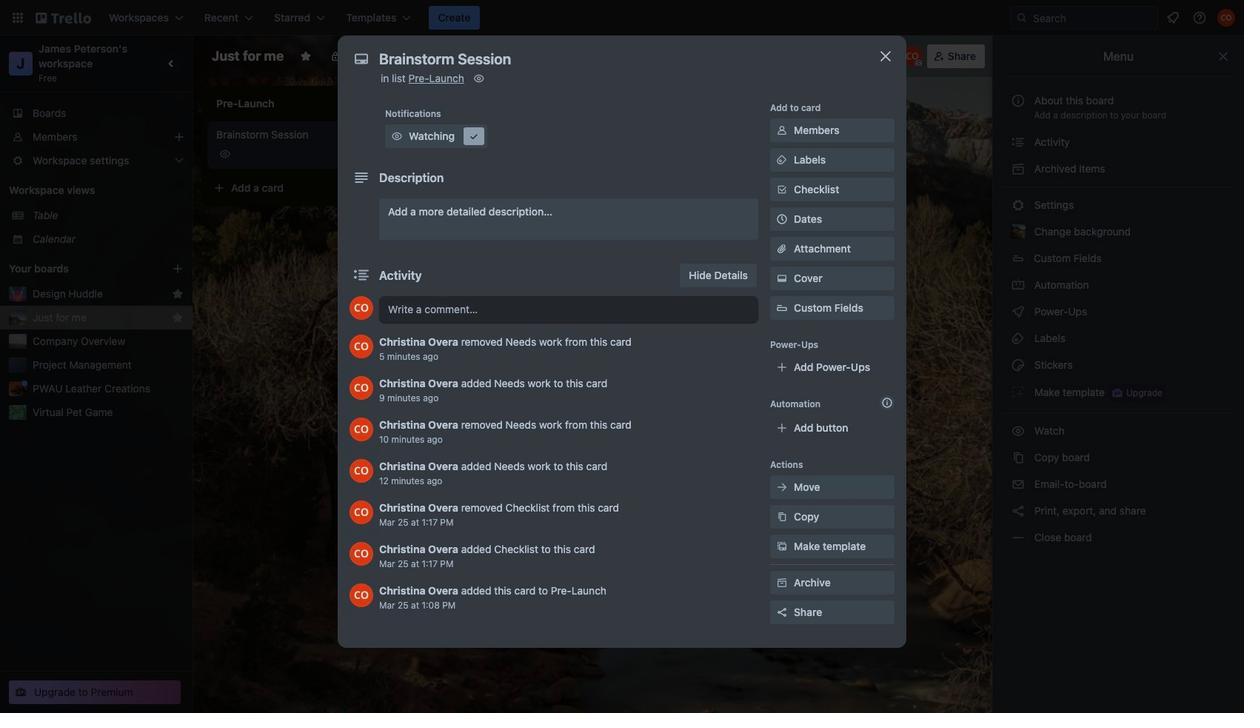 Task type: describe. For each thing, give the bounding box(es) containing it.
your boards with 6 items element
[[9, 260, 150, 278]]

customize views image
[[464, 49, 479, 64]]

Write a comment text field
[[379, 296, 759, 323]]

add board image
[[172, 263, 184, 275]]

0 notifications image
[[1165, 9, 1183, 27]]

Board name text field
[[205, 44, 291, 68]]

1 starred icon image from the top
[[172, 288, 184, 300]]



Task type: vqa. For each thing, say whether or not it's contained in the screenshot.
Add board icon
yes



Task type: locate. For each thing, give the bounding box(es) containing it.
2 starred icon image from the top
[[172, 312, 184, 324]]

starred icon image
[[172, 288, 184, 300], [172, 312, 184, 324]]

open information menu image
[[1193, 10, 1208, 25]]

sm image
[[775, 123, 790, 138], [390, 129, 405, 144], [467, 129, 482, 144], [1012, 135, 1026, 150], [1012, 162, 1026, 176], [1012, 278, 1026, 293], [1012, 331, 1026, 346], [1012, 358, 1026, 373], [1012, 477, 1026, 492], [1012, 531, 1026, 545], [775, 539, 790, 554]]

christina overa (christinaovera) image
[[1218, 9, 1236, 27], [350, 376, 373, 400], [350, 418, 373, 442], [350, 542, 373, 566], [350, 584, 373, 608]]

primary element
[[0, 0, 1245, 36]]

star or unstar board image
[[300, 50, 312, 62]]

sm image
[[745, 44, 766, 65], [472, 71, 487, 86], [775, 153, 790, 167], [1012, 198, 1026, 213], [775, 271, 790, 286], [1012, 305, 1026, 319], [1012, 385, 1026, 399], [1012, 424, 1026, 439], [1012, 451, 1026, 465], [775, 480, 790, 495], [1012, 504, 1026, 519], [775, 510, 790, 525], [775, 576, 790, 591]]

Search field
[[1029, 7, 1158, 28]]

christina overa (christinaovera) image
[[902, 46, 923, 67], [350, 296, 373, 320], [350, 335, 373, 359], [350, 459, 373, 483], [350, 501, 373, 525]]

search image
[[1017, 12, 1029, 24]]

1 vertical spatial starred icon image
[[172, 312, 184, 324]]

None text field
[[372, 46, 861, 73]]

close dialog image
[[877, 47, 895, 65]]

0 vertical spatial starred icon image
[[172, 288, 184, 300]]

create from template… image
[[379, 182, 391, 194]]



